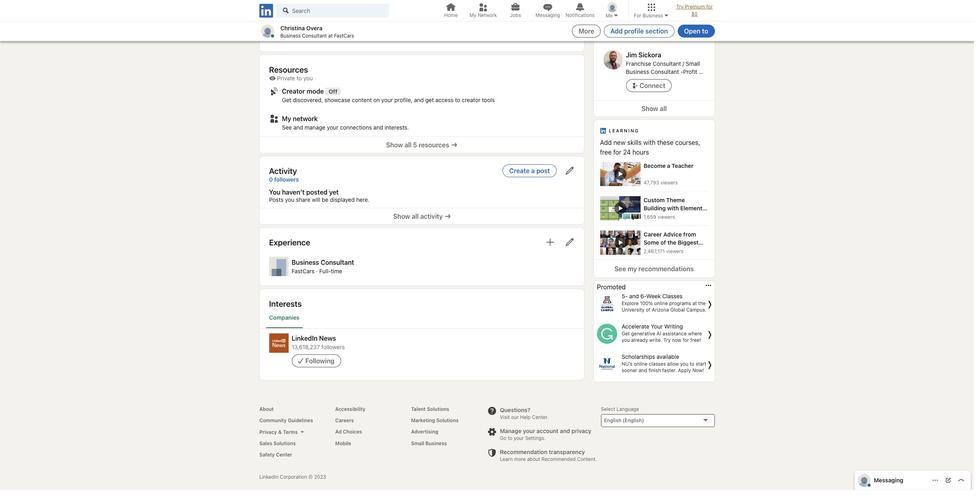 Task type: vqa. For each thing, say whether or not it's contained in the screenshot.


Task type: locate. For each thing, give the bounding box(es) containing it.
see my recommendations link
[[597, 265, 712, 273]]

0 vertical spatial add
[[610, 27, 623, 35]]

add down the small image
[[610, 27, 623, 35]]

1 vertical spatial all
[[405, 141, 412, 149]]

talent solutions
[[411, 406, 449, 412]]

show inside "link"
[[393, 213, 410, 220]]

a for teacher
[[667, 162, 670, 169]]

activity
[[269, 166, 297, 176]]

add new skills with these courses, free for 24 hours
[[600, 139, 700, 156]]

business up for
[[626, 5, 649, 12]]

2 connect from the top
[[640, 82, 666, 89]]

time
[[331, 268, 342, 275]]

0 vertical spatial christina overa image
[[608, 2, 617, 12]]

1 vertical spatial see
[[615, 265, 626, 272]]

for left 24
[[613, 148, 622, 156]]

private to you up 1
[[277, 4, 313, 11]]

christina overa image left the messaging button
[[858, 474, 871, 487]]

will
[[312, 196, 320, 203]]

a
[[667, 162, 670, 169], [531, 167, 535, 175]]

0 vertical spatial profile
[[287, 17, 306, 25]]

1 vertical spatial profile
[[624, 27, 644, 35]]

0 horizontal spatial followers
[[274, 176, 299, 183]]

svg image for custom
[[617, 205, 624, 211]]

2 vertical spatial show
[[393, 213, 410, 220]]

0 horizontal spatial for
[[613, 148, 622, 156]]

to right open
[[702, 27, 708, 35]]

1 vertical spatial you
[[303, 75, 313, 82]]

ad choices
[[335, 429, 362, 435]]

followers inside linkedin news 13,618,237 followers
[[321, 344, 345, 351]]

1 vertical spatial linkedin
[[259, 474, 279, 480]]

christina overa image up me
[[608, 2, 617, 12]]

2,467,171
[[644, 248, 665, 254]]

resources
[[419, 141, 449, 149]]

from
[[683, 231, 696, 238]]

and left privacy
[[560, 427, 570, 434]]

with up the hours in the right top of the page
[[643, 139, 656, 146]]

show left activity
[[393, 213, 410, 220]]

1 vertical spatial private to you
[[277, 75, 313, 82]]

business
[[626, 5, 649, 12], [643, 12, 663, 18], [280, 33, 301, 39], [626, 68, 649, 75], [670, 247, 695, 254], [292, 259, 319, 266], [426, 440, 447, 446]]

1 vertical spatial solutions
[[436, 417, 459, 423]]

1 vertical spatial my
[[282, 115, 291, 122]]

network
[[293, 115, 318, 122]]

0 vertical spatial connect
[[640, 27, 666, 34]]

my
[[470, 12, 477, 18], [282, 115, 291, 122]]

1 vertical spatial connect button
[[626, 79, 672, 92]]

with for skills
[[643, 139, 656, 146]]

1 svg image from the top
[[617, 171, 624, 177]]

select
[[601, 406, 615, 412]]

teacher
[[672, 162, 694, 169]]

language
[[617, 406, 639, 412]]

1 horizontal spatial my
[[470, 12, 477, 18]]

viewers down building
[[658, 214, 675, 220]]

1 horizontal spatial a
[[667, 162, 670, 169]]

0 vertical spatial connect button
[[626, 24, 672, 37]]

2 vertical spatial all
[[412, 213, 419, 220]]

you up creator mode
[[303, 75, 313, 82]]

recommendation transparency learn more about recommended content.
[[500, 448, 597, 462]]

show down operations
[[642, 105, 658, 112]]

section
[[646, 27, 668, 35]]

0 horizontal spatial christina overa image
[[608, 2, 617, 12]]

settings.
[[525, 435, 546, 441]]

with down 'theme'
[[667, 205, 679, 211]]

solutions down the talent solutions link
[[436, 417, 459, 423]]

0 horizontal spatial my
[[282, 115, 291, 122]]

0 vertical spatial fastcars
[[334, 33, 354, 39]]

view experience detail screen image
[[565, 238, 574, 247]]

0 horizontal spatial small
[[411, 440, 424, 446]]

1 vertical spatial svg image
[[617, 205, 624, 211]]

with inside add new skills with these courses, free for 24 hours
[[643, 139, 656, 146]]

1 vertical spatial &
[[278, 429, 282, 435]]

show all link
[[594, 100, 715, 117]]

show all
[[642, 105, 667, 112]]

profile inside 1 profile view discover who's viewed your profile.
[[287, 17, 306, 25]]

private to you down resources
[[277, 75, 313, 82]]

0 vertical spatial svg image
[[617, 171, 624, 177]]

account
[[537, 427, 559, 434]]

my inside my network link
[[470, 12, 477, 18]]

2 connect button from the top
[[626, 79, 672, 92]]

center
[[276, 452, 292, 458]]

1 vertical spatial add
[[600, 139, 612, 146]]

profile up christina
[[287, 17, 306, 25]]

svg image
[[617, 171, 624, 177], [617, 205, 624, 211]]

see down the get
[[282, 124, 292, 131]]

show down interests.
[[386, 141, 403, 149]]

0 vertical spatial followers
[[274, 176, 299, 183]]

marketing solutions link
[[411, 417, 487, 424]]

1 horizontal spatial &
[[699, 68, 703, 75]]

2 vertical spatial you
[[285, 196, 294, 203]]

business inside christina overa business consultant at fastcars
[[280, 33, 301, 39]]

viewers for teacher
[[661, 180, 678, 186]]

solutions up marketing solutions
[[427, 406, 449, 412]]

manage
[[305, 124, 325, 131]]

0 vertical spatial show
[[642, 105, 658, 112]]

1 horizontal spatial messaging
[[874, 477, 903, 483]]

2023
[[314, 474, 326, 480]]

fastcars right 'at'
[[334, 33, 354, 39]]

2 private from the top
[[277, 75, 295, 82]]

private up 1
[[277, 4, 295, 11]]

sales solutions link
[[259, 440, 335, 447]]

to inside 'manage your account and privacy go to your settings.'
[[508, 435, 512, 441]]

to down resources
[[297, 75, 302, 82]]

about link
[[259, 406, 335, 413]]

and down network
[[293, 124, 303, 131]]

&
[[699, 68, 703, 75], [278, 429, 282, 435]]

0 vertical spatial with
[[643, 139, 656, 146]]

0 horizontal spatial profile
[[287, 17, 306, 25]]

aundria toussaint profile picture image
[[603, 0, 623, 14]]

& right profit
[[699, 68, 703, 75]]

jobs
[[510, 12, 521, 18]]

your down manage
[[514, 435, 524, 441]]

linkedin up 13,618,237
[[292, 335, 318, 342]]

you up view
[[303, 4, 313, 11]]

0 vertical spatial viewers
[[661, 180, 678, 186]]

questions? link
[[500, 406, 549, 414]]

your up settings.
[[523, 427, 535, 434]]

all for show all 5 resources
[[405, 141, 412, 149]]

to right the access
[[455, 97, 460, 104]]

connect button
[[626, 24, 672, 37], [626, 79, 672, 92]]

0 horizontal spatial see
[[282, 124, 292, 131]]

community guidelines link
[[259, 417, 335, 424]]

47,793
[[644, 180, 659, 186]]

0 vertical spatial see
[[282, 124, 292, 131]]

1 connect from the top
[[640, 27, 666, 34]]

off
[[329, 88, 337, 95]]

& left terms
[[278, 429, 282, 435]]

0 horizontal spatial with
[[643, 139, 656, 146]]

business down franchise
[[626, 68, 649, 75]]

& inside "jim sickora franchise consultant / small business consultant -profit & operations"
[[699, 68, 703, 75]]

add new experience image
[[545, 238, 555, 247], [545, 238, 555, 247]]

jobs link
[[499, 0, 532, 21]]

viewers down the
[[666, 248, 684, 254]]

1 horizontal spatial fastcars
[[334, 33, 354, 39]]

business information consultant
[[626, 5, 681, 20]]

solutions up "center" in the bottom of the page
[[274, 440, 296, 446]]

and left get
[[414, 97, 424, 104]]

5
[[413, 141, 417, 149]]

svg image up svg image
[[617, 205, 624, 211]]

your right the on
[[381, 97, 393, 104]]

linkedin inside linkedin news 13,618,237 followers
[[292, 335, 318, 342]]

add inside button
[[610, 27, 623, 35]]

1 horizontal spatial profile
[[624, 27, 644, 35]]

profile.
[[282, 34, 300, 41]]

show all 5 resources
[[386, 141, 449, 149]]

connect button up show all link
[[626, 79, 672, 92]]

home
[[444, 12, 458, 18]]

1 horizontal spatial see
[[615, 265, 626, 272]]

consultant up time
[[321, 259, 354, 266]]

1 horizontal spatial for
[[706, 4, 713, 10]]

0 vertical spatial solutions
[[427, 406, 449, 412]]

to right go
[[508, 435, 512, 441]]

0 vertical spatial private to you
[[277, 4, 313, 11]]

1 horizontal spatial followers
[[321, 344, 345, 351]]

access
[[435, 97, 454, 104]]

consultant down the overa
[[302, 33, 327, 39]]

your right viewed
[[343, 26, 354, 33]]

careers
[[335, 417, 354, 423]]

add up free
[[600, 139, 612, 146]]

consultant up add profile section button
[[626, 13, 654, 20]]

solutions for talent solutions
[[427, 406, 449, 412]]

1 connect button from the top
[[626, 24, 672, 37]]

show for show all 5 resources
[[386, 141, 403, 149]]

profile inside button
[[624, 27, 644, 35]]

1 vertical spatial followers
[[321, 344, 345, 351]]

linkedin image
[[258, 2, 274, 19]]

a left post
[[531, 167, 535, 175]]

get
[[425, 97, 434, 104]]

1 vertical spatial small
[[411, 440, 424, 446]]

to up christina
[[297, 4, 302, 11]]

recommendation
[[500, 448, 548, 455]]

add inside add new skills with these courses, free for 24 hours
[[600, 139, 612, 146]]

2 vertical spatial viewers
[[666, 248, 684, 254]]

0 vertical spatial &
[[699, 68, 703, 75]]

0 vertical spatial for
[[706, 4, 713, 10]]

messaging link
[[532, 0, 564, 21]]

sickora
[[639, 51, 661, 58]]

private to you
[[277, 4, 313, 11], [277, 75, 313, 82]]

with inside custom theme building with elementor pro
[[667, 205, 679, 211]]

view
[[308, 17, 322, 25]]

0 horizontal spatial linkedin
[[259, 474, 279, 480]]

2 svg image from the top
[[617, 205, 624, 211]]

24
[[623, 148, 631, 156]]

biggest
[[678, 239, 699, 246]]

business inside business consultant fastcars · full-time
[[292, 259, 319, 266]]

solutions for sales solutions
[[274, 440, 296, 446]]

business down information
[[643, 12, 663, 18]]

linkedin for news
[[292, 335, 318, 342]]

franchise
[[626, 60, 651, 67]]

1,659 viewers
[[644, 214, 675, 220]]

sales
[[259, 440, 272, 446]]

0 vertical spatial small
[[686, 60, 700, 67]]

connect button down for business
[[626, 24, 672, 37]]

choices
[[343, 429, 362, 435]]

you inside you haven't posted yet posts you share will be displayed here.
[[285, 196, 294, 203]]

business inside dropdown button
[[643, 12, 663, 18]]

names
[[644, 247, 663, 254]]

all left 5
[[405, 141, 412, 149]]

1 vertical spatial with
[[667, 205, 679, 211]]

full-
[[319, 268, 331, 275]]

business down christina
[[280, 33, 301, 39]]

0 horizontal spatial a
[[531, 167, 535, 175]]

0 vertical spatial my
[[470, 12, 477, 18]]

1 vertical spatial fastcars
[[292, 268, 315, 275]]

christina overa image
[[608, 2, 617, 12], [858, 474, 871, 487]]

a left teacher
[[667, 162, 670, 169]]

the
[[668, 239, 676, 246]]

see left my
[[615, 265, 626, 272]]

to
[[297, 4, 302, 11], [702, 27, 708, 35], [297, 75, 302, 82], [455, 97, 460, 104], [508, 435, 512, 441]]

linkedin image
[[258, 2, 274, 19]]

1 horizontal spatial small
[[686, 60, 700, 67]]

svg image down 24
[[617, 171, 624, 177]]

small down advertising
[[411, 440, 424, 446]]

svg image for become
[[617, 171, 624, 177]]

connect button for business information consultant
[[626, 24, 672, 37]]

fastcars left ·
[[292, 268, 315, 275]]

0 horizontal spatial fastcars
[[292, 268, 315, 275]]

all for show all
[[660, 105, 667, 112]]

share
[[296, 196, 310, 203]]

linkedin news logo image
[[269, 334, 288, 353]]

0 vertical spatial private
[[277, 4, 295, 11]]

viewers down become a teacher
[[661, 180, 678, 186]]

your right manage
[[327, 124, 338, 131]]

1 horizontal spatial linkedin
[[292, 335, 318, 342]]

all inside "link"
[[412, 213, 419, 220]]

2 vertical spatial solutions
[[274, 440, 296, 446]]

all left activity
[[412, 213, 419, 220]]

for
[[634, 12, 641, 18]]

small business
[[411, 440, 447, 446]]

for inside add new skills with these courses, free for 24 hours
[[613, 148, 622, 156]]

be
[[322, 196, 328, 203]]

business down biggest
[[670, 247, 695, 254]]

connect down for business
[[640, 27, 666, 34]]

premium
[[685, 4, 705, 10]]

1 horizontal spatial christina overa image
[[858, 474, 871, 487]]

small up profit
[[686, 60, 700, 67]]

linkedin down safety
[[259, 474, 279, 480]]

0 vertical spatial linkedin
[[292, 335, 318, 342]]

following button
[[292, 355, 341, 368]]

followers down 'news'
[[321, 344, 345, 351]]

profile down for
[[624, 27, 644, 35]]

1 horizontal spatial with
[[667, 205, 679, 211]]

become
[[644, 162, 666, 169]]

go
[[500, 435, 507, 441]]

get
[[282, 97, 291, 104]]

learn
[[500, 456, 513, 462]]

for right premium
[[706, 4, 713, 10]]

svg image
[[617, 239, 624, 246]]

connect up show all link
[[640, 82, 666, 89]]

business up ·
[[292, 259, 319, 266]]

0 horizontal spatial &
[[278, 429, 282, 435]]

all
[[660, 105, 667, 112], [405, 141, 412, 149], [412, 213, 419, 220]]

fastcars
[[334, 33, 354, 39], [292, 268, 315, 275]]

1 vertical spatial connect
[[640, 82, 666, 89]]

you down haven't
[[285, 196, 294, 203]]

1 vertical spatial private
[[277, 75, 295, 82]]

all up these
[[660, 105, 667, 112]]

0 horizontal spatial messaging
[[536, 12, 560, 18]]

become a teacher link
[[644, 162, 708, 170]]

0 vertical spatial all
[[660, 105, 667, 112]]

1 vertical spatial viewers
[[658, 214, 675, 220]]

skills
[[627, 139, 642, 146]]

show for show all
[[642, 105, 658, 112]]

followers down activity at the left top of the page
[[274, 176, 299, 183]]

custom theme building with elementor pro link
[[644, 196, 708, 220]]

more
[[514, 456, 526, 462]]

1 vertical spatial for
[[613, 148, 622, 156]]

1 vertical spatial show
[[386, 141, 403, 149]]

private down resources
[[277, 75, 295, 82]]

with for building
[[667, 205, 679, 211]]

all for show all activity
[[412, 213, 419, 220]]

to inside dropdown button
[[702, 27, 708, 35]]

my inside the 'my network see and manage your connections and interests.'
[[282, 115, 291, 122]]

messaging
[[536, 12, 560, 18], [874, 477, 903, 483]]



Task type: describe. For each thing, give the bounding box(es) containing it.
connect for business information consultant
[[640, 27, 666, 34]]

you
[[269, 189, 280, 196]]

creator mode
[[282, 88, 324, 95]]

at
[[328, 33, 333, 39]]

open messenger dropdown menu image
[[932, 477, 939, 483]]

sales solutions
[[259, 440, 296, 446]]

career advice from some of the biggest names in business
[[644, 231, 699, 254]]

0 vertical spatial messaging
[[536, 12, 560, 18]]

/
[[683, 60, 684, 67]]

business inside "business information consultant"
[[626, 5, 649, 12]]

open to
[[684, 27, 708, 35]]

christina overa image
[[261, 25, 274, 38]]

business down advertising
[[426, 440, 447, 446]]

followers inside the activity 0 followers
[[274, 176, 299, 183]]

questions? visit our help center.
[[500, 406, 549, 420]]

interests.
[[385, 124, 409, 131]]

more
[[579, 27, 594, 35]]

on
[[373, 97, 380, 104]]

linkedin for corporation
[[259, 474, 279, 480]]

overa
[[306, 25, 322, 31]]

fastcars inside business consultant fastcars · full-time
[[292, 268, 315, 275]]

you haven't posted yet posts you share will be displayed here.
[[269, 189, 370, 203]]

profile for view
[[287, 17, 306, 25]]

viewers for from
[[666, 248, 684, 254]]

ad
[[335, 429, 342, 435]]

consultant left the '-'
[[651, 68, 679, 75]]

ad choices link
[[335, 429, 411, 435]]

about
[[527, 456, 540, 462]]

marketing solutions
[[411, 417, 459, 423]]

·
[[316, 268, 318, 275]]

information
[[651, 5, 681, 12]]

experience
[[269, 238, 310, 247]]

try premium for $0 link
[[674, 0, 715, 21]]

your inside the 'my network see and manage your connections and interests.'
[[327, 124, 338, 131]]

safety center link
[[259, 452, 335, 458]]

consultant inside "business information consultant"
[[626, 13, 654, 20]]

advertising link
[[411, 429, 487, 435]]

& inside dropdown button
[[278, 429, 282, 435]]

interests
[[269, 299, 302, 309]]

news
[[319, 335, 336, 342]]

consultant left /
[[653, 60, 681, 67]]

posted
[[306, 189, 328, 196]]

0
[[269, 176, 273, 183]]

consultant inside christina overa business consultant at fastcars
[[302, 33, 327, 39]]

jim sickora profile picture image
[[603, 50, 623, 69]]

my for network
[[282, 115, 291, 122]]

privacy & terms button
[[259, 429, 306, 436]]

©
[[308, 474, 313, 480]]

2 private to you from the top
[[277, 75, 313, 82]]

activity 0 followers
[[269, 166, 299, 183]]

1 private to you from the top
[[277, 4, 313, 11]]

new
[[614, 139, 626, 146]]

my network
[[470, 12, 497, 18]]

and left interests.
[[373, 124, 383, 131]]

center.
[[532, 414, 549, 420]]

small inside "jim sickora franchise consultant / small business consultant -profit & operations"
[[686, 60, 700, 67]]

see my recommendations
[[615, 265, 694, 272]]

my network see and manage your connections and interests.
[[282, 115, 409, 131]]

a for post
[[531, 167, 535, 175]]

viewed
[[323, 26, 341, 33]]

show all activity
[[393, 213, 443, 220]]

showcase
[[325, 97, 350, 104]]

profile,
[[394, 97, 413, 104]]

small image
[[613, 12, 619, 19]]

business inside career advice from some of the biggest names in business
[[670, 247, 695, 254]]

privacy
[[259, 429, 277, 435]]

these
[[657, 139, 674, 146]]

47,793 viewers
[[644, 180, 678, 186]]

for inside try premium for $0
[[706, 4, 713, 10]]

open to button
[[678, 25, 715, 38]]

linkedin corporation © 2023
[[259, 474, 326, 480]]

Search text field
[[276, 4, 389, 17]]

jim
[[626, 51, 637, 58]]

privacy
[[572, 427, 592, 434]]

marketing
[[411, 417, 435, 423]]

1 vertical spatial messaging
[[874, 477, 903, 483]]

linkedin news 13,618,237 followers
[[292, 335, 345, 351]]

messaging button
[[874, 476, 903, 484]]

my
[[628, 265, 637, 272]]

my for network
[[470, 12, 477, 18]]

profile for section
[[624, 27, 644, 35]]

discover
[[282, 26, 305, 33]]

create
[[509, 167, 530, 175]]

0 vertical spatial you
[[303, 4, 313, 11]]

pro
[[644, 213, 653, 220]]

viewers for building
[[658, 214, 675, 220]]

me
[[606, 12, 613, 18]]

transparency
[[549, 448, 585, 455]]

see inside the 'my network see and manage your connections and interests.'
[[282, 124, 292, 131]]

tools
[[482, 97, 495, 104]]

courses,
[[675, 139, 700, 146]]

for business button
[[629, 0, 674, 21]]

operations
[[626, 76, 655, 83]]

1 private from the top
[[277, 4, 295, 11]]

content.
[[577, 456, 597, 462]]

connect for franchise consultant / small business consultant -profit & operations
[[640, 82, 666, 89]]

yet
[[329, 189, 339, 196]]

mobile
[[335, 440, 351, 446]]

connections
[[340, 124, 372, 131]]

some
[[644, 239, 659, 246]]

1 vertical spatial christina overa image
[[858, 474, 871, 487]]

fastcars inside christina overa business consultant at fastcars
[[334, 33, 354, 39]]

haven't
[[282, 189, 305, 196]]

help
[[520, 414, 531, 420]]

solutions for marketing solutions
[[436, 417, 459, 423]]

talent solutions link
[[411, 406, 487, 413]]

create a post link
[[503, 164, 557, 177]]

and inside 'manage your account and privacy go to your settings.'
[[560, 427, 570, 434]]

notifications link
[[564, 0, 596, 21]]

accessibility
[[335, 406, 365, 412]]

custom
[[644, 197, 665, 203]]

displayed
[[330, 196, 355, 203]]

consultant inside business consultant fastcars · full-time
[[321, 259, 354, 266]]

connect button for franchise consultant / small business consultant -profit & operations
[[626, 79, 672, 92]]

your inside 1 profile view discover who's viewed your profile.
[[343, 26, 354, 33]]

theme
[[666, 197, 685, 203]]

get discovered, showcase content on your profile, and get access to creator tools
[[282, 97, 495, 104]]

free
[[600, 148, 612, 156]]

guidelines
[[288, 417, 313, 423]]

business inside "jim sickora franchise consultant / small business consultant -profit & operations"
[[626, 68, 649, 75]]

about
[[259, 406, 274, 412]]

questions?
[[500, 406, 531, 413]]

companies button
[[266, 309, 303, 328]]

show for show all activity
[[393, 213, 410, 220]]

show all 5 resources link
[[259, 137, 584, 153]]

post
[[536, 167, 550, 175]]

open
[[684, 27, 701, 35]]

add for add new skills with these courses, free for 24 hours
[[600, 139, 612, 146]]

become a teacher
[[644, 162, 694, 169]]

show all activity link
[[259, 208, 584, 225]]

add for add profile section
[[610, 27, 623, 35]]



